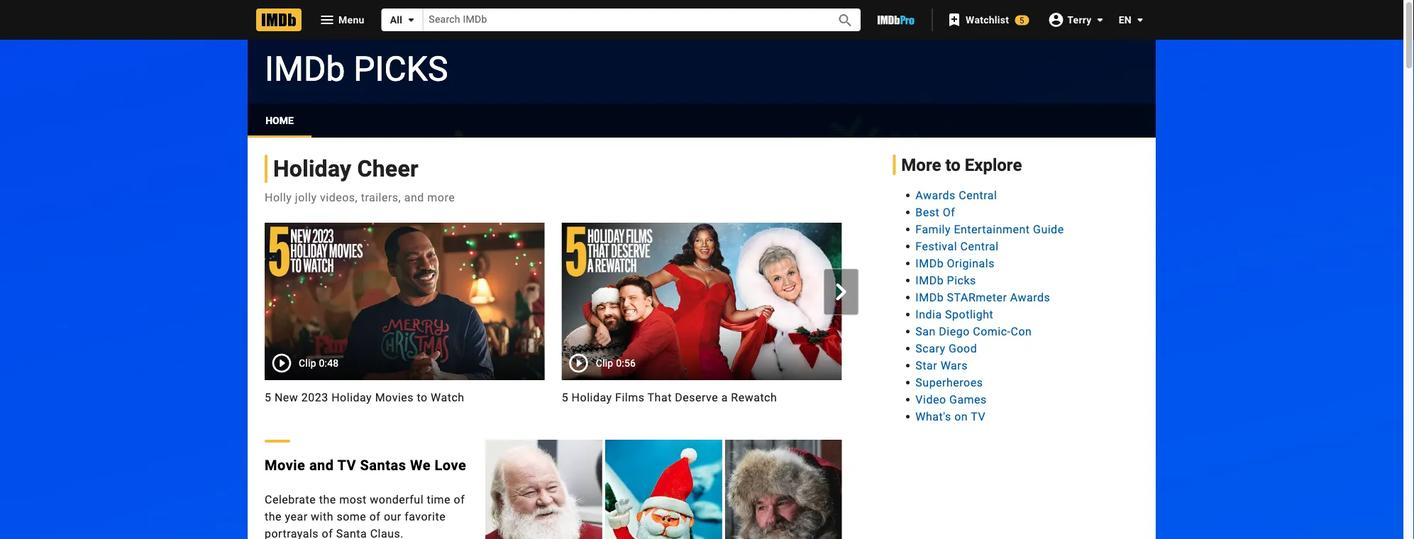 Task type: locate. For each thing, give the bounding box(es) containing it.
family entertainment guide link
[[916, 222, 1064, 236]]

santa inside group
[[900, 391, 931, 404]]

and right movie on the bottom left of page
[[309, 457, 334, 474]]

1 horizontal spatial to
[[945, 155, 961, 175]]

1 vertical spatial tv
[[337, 457, 356, 474]]

1 horizontal spatial arrow drop down image
[[1132, 11, 1149, 28]]

1 clip from the left
[[299, 357, 316, 369]]

the
[[319, 493, 336, 506], [265, 510, 282, 523]]

santa
[[900, 391, 931, 404], [336, 527, 367, 539]]

None field
[[423, 9, 821, 31]]

2 horizontal spatial 5
[[1019, 15, 1025, 25]]

0 vertical spatial awards
[[916, 188, 956, 202]]

watchlist image
[[946, 11, 963, 28]]

1 horizontal spatial the
[[319, 493, 336, 506]]

videos,
[[320, 191, 358, 204]]

portrayals
[[265, 527, 319, 539]]

5 left new at bottom left
[[265, 391, 271, 404]]

0 vertical spatial we
[[859, 391, 875, 404]]

0 horizontal spatial santa
[[336, 527, 367, 539]]

central up originals
[[960, 239, 999, 253]]

holiday right 2023
[[332, 391, 372, 404]]

5 inside group
[[265, 391, 271, 404]]

supercut
[[940, 391, 988, 404]]

we left love
[[410, 457, 431, 474]]

5 new 2023 holiday movies to watch link
[[265, 389, 545, 406]]

and left more
[[404, 191, 424, 204]]

tv right on
[[971, 410, 986, 423]]

star wars link
[[916, 359, 968, 372]]

arrow drop down image right terry
[[1132, 11, 1149, 28]]

santas
[[360, 457, 406, 474]]

to inside group
[[417, 391, 428, 404]]

1 horizontal spatial we
[[859, 391, 875, 404]]

2 horizontal spatial of
[[454, 493, 465, 506]]

guide
[[1033, 222, 1064, 236]]

clip 0:48 group
[[265, 223, 545, 380]]

we left are
[[859, 391, 875, 404]]

the up "with"
[[319, 493, 336, 506]]

5 left films
[[562, 391, 568, 404]]

clip inside 5 holiday films that deserve a rewatch 'group'
[[596, 357, 613, 369]]

video
[[916, 393, 946, 406]]

0 vertical spatial tv
[[971, 410, 986, 423]]

films
[[615, 391, 645, 404]]

to up awards central link
[[945, 155, 961, 175]]

starmeter
[[947, 290, 1007, 304]]

clip left 0:48
[[299, 357, 316, 369]]

0 vertical spatial central
[[959, 188, 997, 202]]

en
[[1119, 14, 1132, 26]]

picks
[[354, 49, 448, 89]]

imdb picks link
[[265, 49, 448, 89]]

holiday up jolly
[[273, 155, 351, 182]]

clip 0:48
[[299, 357, 339, 369]]

5
[[1019, 15, 1025, 25], [265, 391, 271, 404], [562, 391, 568, 404]]

0 horizontal spatial we
[[410, 457, 431, 474]]

clip
[[299, 357, 316, 369], [596, 357, 613, 369]]

central
[[959, 188, 997, 202], [960, 239, 999, 253]]

1 vertical spatial to
[[417, 391, 428, 404]]

central down explore
[[959, 188, 997, 202]]

of down "with"
[[322, 527, 333, 539]]

tv up "most"
[[337, 457, 356, 474]]

imdb down festival
[[916, 256, 944, 270]]

0 horizontal spatial arrow drop down image
[[1092, 11, 1109, 28]]

claus.
[[370, 527, 404, 539]]

jolly
[[295, 191, 317, 204]]

1 horizontal spatial awards
[[1010, 290, 1050, 304]]

1 vertical spatial we
[[410, 457, 431, 474]]

picks
[[947, 273, 976, 287]]

5 for 5 new 2023 holiday movies to watch
[[265, 391, 271, 404]]

5 new 2023 holiday movies to watch group
[[265, 223, 545, 406]]

deserve
[[675, 391, 718, 404]]

en button
[[1107, 7, 1149, 33]]

5 for 5 holiday films that deserve a rewatch
[[562, 391, 568, 404]]

0 horizontal spatial the
[[265, 510, 282, 523]]

5 holiday films that deserve a rewatch
[[562, 391, 777, 404]]

5 holiday films that deserve a rewatch image
[[562, 223, 842, 380]]

terry button
[[1040, 7, 1109, 32]]

holiday left films
[[572, 391, 612, 404]]

the left year
[[265, 510, 282, 523]]

1 horizontal spatial santa
[[900, 391, 931, 404]]

imdb up india
[[916, 290, 944, 304]]

arrow drop down image
[[1092, 11, 1109, 28], [1132, 11, 1149, 28]]

entertainment
[[954, 222, 1030, 236]]

explore
[[965, 155, 1022, 175]]

1 horizontal spatial 5
[[562, 391, 568, 404]]

of
[[454, 493, 465, 506], [369, 510, 381, 523], [322, 527, 333, 539]]

0 horizontal spatial of
[[322, 527, 333, 539]]

tv
[[971, 410, 986, 423], [337, 457, 356, 474]]

home image
[[256, 9, 302, 31]]

0 horizontal spatial clip
[[299, 357, 316, 369]]

5 holiday films that deserve a rewatch group
[[562, 223, 842, 406]]

1 horizontal spatial tv
[[971, 410, 986, 423]]

1 vertical spatial of
[[369, 510, 381, 523]]

love
[[435, 457, 466, 474]]

festival central link
[[916, 239, 999, 253]]

0 vertical spatial to
[[945, 155, 961, 175]]

0 vertical spatial santa
[[900, 391, 931, 404]]

clip left 0:56
[[596, 357, 613, 369]]

spotlight
[[945, 307, 994, 321]]

awards
[[916, 188, 956, 202], [1010, 290, 1050, 304]]

movie and tv santas we love
[[265, 457, 466, 474]]

1 vertical spatial awards
[[1010, 290, 1050, 304]]

most
[[339, 493, 367, 506]]

santa left "|"
[[900, 391, 931, 404]]

group for holiday cheer
[[248, 223, 1139, 406]]

none field inside all search field
[[423, 9, 821, 31]]

group for movie and tv santas we love
[[485, 440, 842, 539]]

imdb
[[265, 49, 345, 89], [916, 256, 944, 270], [916, 273, 944, 287], [916, 290, 944, 304]]

of right time
[[454, 493, 465, 506]]

santa down the some on the bottom of page
[[336, 527, 367, 539]]

scary
[[916, 342, 946, 355]]

rewatch
[[731, 391, 777, 404]]

group
[[248, 223, 1139, 406], [859, 223, 1139, 380], [485, 440, 842, 539]]

video games link
[[916, 393, 987, 406]]

to
[[945, 155, 961, 175], [417, 391, 428, 404]]

holiday
[[273, 155, 351, 182], [332, 391, 372, 404], [572, 391, 612, 404]]

1 vertical spatial and
[[309, 457, 334, 474]]

5 for 5
[[1019, 15, 1025, 25]]

our
[[384, 510, 401, 523]]

a
[[721, 391, 728, 404]]

5 inside 'group'
[[562, 391, 568, 404]]

to left watch
[[417, 391, 428, 404]]

awards up best of link
[[916, 188, 956, 202]]

wars
[[941, 359, 968, 372]]

1 vertical spatial the
[[265, 510, 282, 523]]

5 new 2023 holiday movies to watch
[[265, 391, 465, 404]]

home tab list
[[248, 104, 1156, 138]]

on
[[954, 410, 968, 423]]

best
[[916, 205, 940, 219]]

san diego comic-con link
[[916, 324, 1032, 338]]

arrow drop down image left en
[[1092, 11, 1109, 28]]

more to explore
[[901, 155, 1022, 175]]

0:56
[[616, 357, 636, 369]]

0 horizontal spatial and
[[309, 457, 334, 474]]

clip inside "group"
[[299, 357, 316, 369]]

terry
[[1067, 14, 1092, 25]]

movie
[[265, 457, 305, 474]]

Search IMDb text field
[[423, 9, 821, 31]]

1 vertical spatial santa
[[336, 527, 367, 539]]

of left our
[[369, 510, 381, 523]]

and
[[404, 191, 424, 204], [309, 457, 334, 474]]

awards up the 'con'
[[1010, 290, 1050, 304]]

0 vertical spatial the
[[319, 493, 336, 506]]

time
[[427, 493, 451, 506]]

0 vertical spatial and
[[404, 191, 424, 204]]

group containing 5 new 2023 holiday movies to watch
[[248, 223, 1139, 406]]

2 clip from the left
[[596, 357, 613, 369]]

0 horizontal spatial to
[[417, 391, 428, 404]]

0 horizontal spatial 5
[[265, 391, 271, 404]]

clip 0:56
[[596, 357, 636, 369]]

san
[[916, 324, 936, 338]]

imdb picks link
[[916, 273, 976, 287]]

good
[[949, 342, 977, 355]]

we are santa | supercut link
[[859, 389, 1139, 406]]

1 horizontal spatial clip
[[596, 357, 613, 369]]

clip for new
[[299, 357, 316, 369]]

5 left account circle icon
[[1019, 15, 1025, 25]]



Task type: vqa. For each thing, say whether or not it's contained in the screenshot.
'arrow drop down' image inside the EN button
yes



Task type: describe. For each thing, give the bounding box(es) containing it.
best of link
[[916, 205, 955, 219]]

are
[[879, 391, 897, 404]]

home
[[265, 115, 294, 126]]

india
[[916, 307, 942, 321]]

what's
[[916, 410, 951, 423]]

arrow drop down image
[[403, 11, 420, 28]]

con
[[1011, 324, 1032, 338]]

festival
[[916, 239, 957, 253]]

imdb down menu icon
[[265, 49, 345, 89]]

tv inside awards central best of family entertainment guide festival central imdb originals imdb picks imdb starmeter awards india spotlight san diego comic-con scary good star wars superheroes video games what's on tv
[[971, 410, 986, 423]]

family
[[916, 222, 951, 236]]

clip 0:56 link
[[562, 223, 842, 380]]

of
[[943, 205, 955, 219]]

awards central link
[[916, 188, 997, 202]]

1 horizontal spatial and
[[404, 191, 424, 204]]

arrow drop down image inside the en button
[[1132, 11, 1149, 28]]

that
[[648, 391, 672, 404]]

star
[[916, 359, 937, 372]]

we are santa | supercut
[[859, 391, 988, 404]]

2023
[[301, 391, 328, 404]]

all button
[[381, 9, 423, 31]]

imdb picks
[[265, 49, 448, 89]]

we are santa | supercut image
[[859, 223, 1139, 380]]

with
[[311, 510, 333, 523]]

games
[[949, 393, 987, 406]]

we are santa | supercut group
[[859, 223, 1139, 406]]

cheer
[[357, 155, 419, 182]]

submit search image
[[837, 12, 854, 29]]

year
[[285, 510, 308, 523]]

superheroes link
[[916, 376, 983, 389]]

holiday cheer
[[273, 155, 419, 182]]

holly
[[265, 191, 292, 204]]

what's on tv link
[[916, 410, 986, 423]]

2 vertical spatial of
[[322, 527, 333, 539]]

more
[[427, 191, 455, 204]]

menu image
[[319, 11, 336, 28]]

comic-
[[973, 324, 1011, 338]]

more
[[901, 155, 941, 175]]

celebrate the most wonderful time of the year with some of our favorite portrayals of santa claus.
[[265, 493, 465, 539]]

chevron right inline image
[[833, 283, 850, 300]]

wonderful
[[370, 493, 424, 506]]

menu
[[338, 14, 364, 25]]

movies
[[375, 391, 414, 404]]

celebrate
[[265, 493, 316, 506]]

imdb starmeter awards link
[[916, 290, 1050, 304]]

santa inside the celebrate the most wonderful time of the year with some of our favorite portrayals of santa claus.
[[336, 527, 367, 539]]

originals
[[947, 256, 995, 270]]

favorite
[[405, 510, 446, 523]]

clip 0:56 group
[[562, 223, 842, 380]]

some
[[337, 510, 366, 523]]

holiday inside 'group'
[[572, 391, 612, 404]]

clip for holiday
[[596, 357, 613, 369]]

home link
[[248, 104, 311, 138]]

imdb down "imdb originals" link
[[916, 273, 944, 287]]

0:48
[[319, 357, 339, 369]]

holiday inside group
[[332, 391, 372, 404]]

0 vertical spatial of
[[454, 493, 465, 506]]

awards central best of family entertainment guide festival central imdb originals imdb picks imdb starmeter awards india spotlight san diego comic-con scary good star wars superheroes video games what's on tv
[[916, 188, 1064, 423]]

1 horizontal spatial of
[[369, 510, 381, 523]]

5 holiday films that deserve a rewatch link
[[562, 389, 842, 406]]

1 vertical spatial central
[[960, 239, 999, 253]]

trailers,
[[361, 191, 401, 204]]

india spotlight link
[[916, 307, 994, 321]]

imdb originals link
[[916, 256, 995, 270]]

superheroes
[[916, 376, 983, 389]]

menu button
[[307, 9, 376, 31]]

we inside group
[[859, 391, 875, 404]]

diego
[[939, 324, 970, 338]]

0 horizontal spatial awards
[[916, 188, 956, 202]]

new
[[275, 391, 298, 404]]

5 new 2023 holiday movies to watch image
[[265, 223, 545, 380]]

scary good link
[[916, 342, 977, 355]]

watchlist
[[966, 14, 1009, 26]]

All search field
[[381, 9, 861, 31]]

clip 0:48 link
[[265, 223, 545, 380]]

|
[[934, 391, 937, 404]]

production art image
[[485, 440, 842, 539]]

holly jolly videos, trailers, and more
[[265, 191, 455, 204]]

watch
[[431, 391, 465, 404]]

account circle image
[[1048, 11, 1065, 28]]

0 horizontal spatial tv
[[337, 457, 356, 474]]



